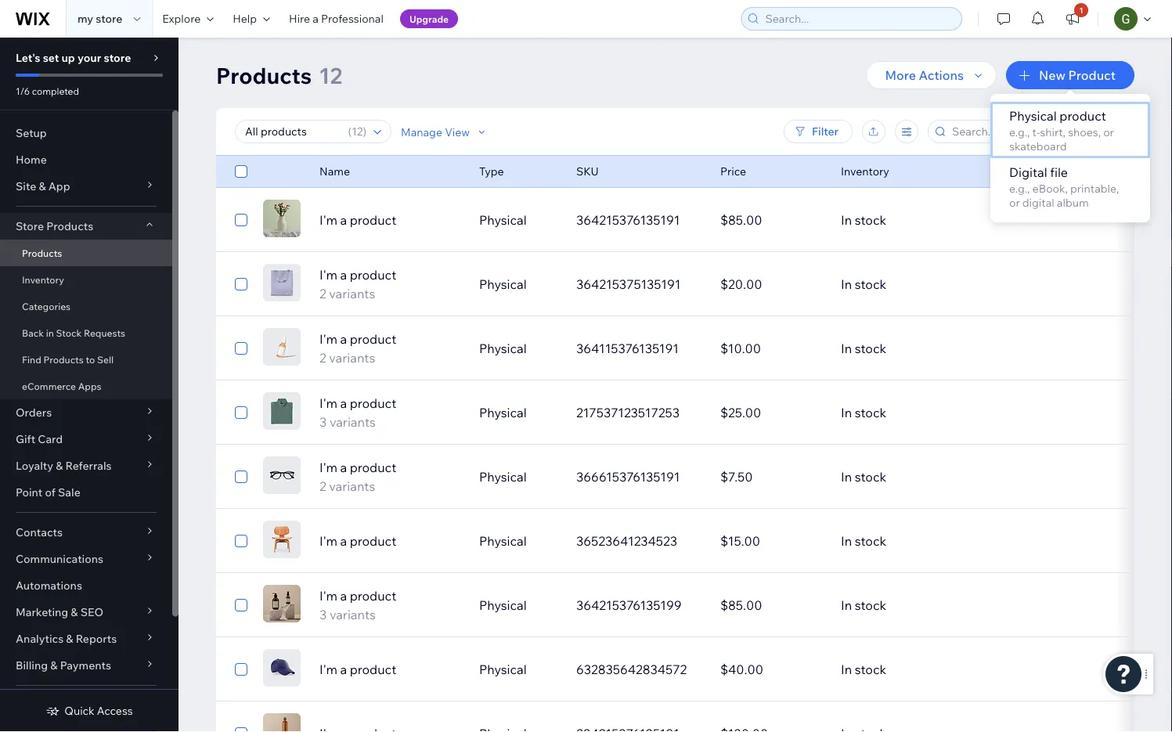 Task type: vqa. For each thing, say whether or not it's contained in the screenshot.
Get Found Today  icon
no



Task type: locate. For each thing, give the bounding box(es) containing it.
i'm a product 3 variants for 217537123517253
[[320, 395, 396, 430]]

( 12 )
[[348, 125, 366, 138]]

physical link for 36523641234523
[[470, 522, 567, 560]]

my store
[[78, 12, 122, 25]]

8 i'm from the top
[[320, 662, 337, 677]]

1 i'm a product link from the top
[[310, 211, 470, 229]]

inventory down filter "button"
[[841, 164, 889, 178]]

36523641234523
[[576, 533, 677, 549]]

1 in stock link from the top
[[832, 201, 1069, 239]]

hire a professional link
[[280, 0, 393, 38]]

1 e.g., from the top
[[1009, 125, 1030, 139]]

apps
[[78, 380, 101, 392]]

1 vertical spatial $85.00
[[720, 598, 762, 613]]

0 vertical spatial 12
[[319, 61, 342, 89]]

find products to sell link
[[0, 346, 172, 373]]

$85.00 link down "$15.00" link
[[711, 587, 832, 624]]

366615376135191 link
[[567, 458, 711, 496]]

5 physical link from the top
[[470, 458, 567, 496]]

stock for 364215376135191
[[855, 212, 887, 228]]

search... field up the more
[[761, 8, 957, 30]]

& left reports
[[66, 632, 73, 646]]

& for loyalty
[[56, 459, 63, 473]]

& left seo
[[71, 605, 78, 619]]

1 in stock from the top
[[841, 212, 887, 228]]

physical link for 364215375135191
[[470, 265, 567, 303]]

$85.00 link down price in the right of the page
[[711, 201, 832, 239]]

or inside digital file e.g., ebook, printable, or digital album
[[1009, 196, 1020, 209]]

3 i'm a product from the top
[[320, 662, 396, 677]]

5 in stock link from the top
[[832, 458, 1069, 496]]

album
[[1057, 196, 1089, 209]]

0 vertical spatial i'm a product 2 variants
[[320, 267, 396, 301]]

help button
[[223, 0, 280, 38]]

632835642834572 link
[[567, 651, 711, 688]]

1 horizontal spatial or
[[1104, 125, 1114, 139]]

&
[[39, 179, 46, 193], [56, 459, 63, 473], [71, 605, 78, 619], [66, 632, 73, 646], [50, 659, 58, 672]]

shoes,
[[1068, 125, 1101, 139]]

manage view
[[401, 125, 470, 138]]

2 i'm a product 2 variants from the top
[[320, 331, 396, 366]]

1 vertical spatial i'm a product
[[320, 533, 396, 549]]

1 i'm a product 3 variants from the top
[[320, 395, 396, 430]]

2 in from the top
[[841, 276, 852, 292]]

0 vertical spatial e.g.,
[[1009, 125, 1030, 139]]

2 in stock from the top
[[841, 276, 887, 292]]

$15.00
[[720, 533, 760, 549]]

seo
[[80, 605, 103, 619]]

364215375135191
[[576, 276, 681, 292]]

2 vertical spatial i'm a product
[[320, 662, 396, 677]]

12
[[319, 61, 342, 89], [352, 125, 363, 138]]

7 stock from the top
[[855, 598, 887, 613]]

marketing & seo
[[16, 605, 103, 619]]

analytics
[[16, 632, 64, 646]]

1 i'm a product 2 variants from the top
[[320, 267, 396, 301]]

stock for 364215376135199
[[855, 598, 887, 613]]

1 vertical spatial 2
[[320, 350, 326, 366]]

file
[[1050, 164, 1068, 180]]

4 physical link from the top
[[470, 394, 567, 431]]

2 2 from the top
[[320, 350, 326, 366]]

2 physical link from the top
[[470, 265, 567, 303]]

orders
[[16, 406, 52, 419]]

2 vertical spatial 2
[[320, 478, 326, 494]]

2 i'm a product from the top
[[320, 533, 396, 549]]

1 vertical spatial e.g.,
[[1009, 182, 1030, 195]]

5 in from the top
[[841, 469, 852, 485]]

2 for 364115376135191
[[320, 350, 326, 366]]

referrals
[[65, 459, 112, 473]]

$85.00 up the $40.00
[[720, 598, 762, 613]]

1 i'm a product from the top
[[320, 212, 396, 228]]

& right loyalty
[[56, 459, 63, 473]]

1 $85.00 from the top
[[720, 212, 762, 228]]

in stock for 366615376135191
[[841, 469, 887, 485]]

products up products link
[[46, 219, 93, 233]]

& right the billing
[[50, 659, 58, 672]]

variants for 366615376135191
[[329, 478, 375, 494]]

6 i'm from the top
[[320, 533, 337, 549]]

0 horizontal spatial 12
[[319, 61, 342, 89]]

new product button
[[1006, 61, 1135, 89]]

ecommerce
[[22, 380, 76, 392]]

store
[[96, 12, 122, 25], [104, 51, 131, 65]]

printable,
[[1071, 182, 1119, 195]]

7 in stock from the top
[[841, 598, 887, 613]]

in stock link for 364215376135191
[[832, 201, 1069, 239]]

3 i'm a product link from the top
[[310, 660, 470, 679]]

physical for 217537123517253
[[479, 405, 527, 421]]

1 vertical spatial 12
[[352, 125, 363, 138]]

1 horizontal spatial inventory
[[841, 164, 889, 178]]

12 for ( 12 )
[[352, 125, 363, 138]]

1 $85.00 link from the top
[[711, 201, 832, 239]]

2 vertical spatial i'm a product link
[[310, 660, 470, 679]]

stock for 364215375135191
[[855, 276, 887, 292]]

5 in stock from the top
[[841, 469, 887, 485]]

stock for 36523641234523
[[855, 533, 887, 549]]

menu
[[991, 102, 1150, 215]]

i'm a product 2 variants
[[320, 267, 396, 301], [320, 331, 396, 366], [320, 460, 396, 494]]

1 in from the top
[[841, 212, 852, 228]]

billing & payments
[[16, 659, 111, 672]]

up
[[61, 51, 75, 65]]

$85.00 down price in the right of the page
[[720, 212, 762, 228]]

364215376135191 link
[[567, 201, 711, 239]]

$85.00 link for 364215376135191
[[711, 201, 832, 239]]

e.g., for digital file
[[1009, 182, 1030, 195]]

8 stock from the top
[[855, 662, 887, 677]]

in stock
[[841, 212, 887, 228], [841, 276, 887, 292], [841, 341, 887, 356], [841, 405, 887, 421], [841, 469, 887, 485], [841, 533, 887, 549], [841, 598, 887, 613], [841, 662, 887, 677]]

products
[[216, 61, 312, 89], [46, 219, 93, 233], [22, 247, 62, 259], [43, 354, 84, 365]]

0 horizontal spatial or
[[1009, 196, 1020, 209]]

0 vertical spatial $85.00 link
[[711, 201, 832, 239]]

in stock for 364215376135191
[[841, 212, 887, 228]]

loyalty & referrals button
[[0, 453, 172, 479]]

stock for 364115376135191
[[855, 341, 887, 356]]

price
[[720, 164, 746, 178]]

7 in from the top
[[841, 598, 852, 613]]

3 for 364215376135199
[[320, 607, 327, 623]]

view
[[445, 125, 470, 138]]

1 vertical spatial i'm a product link
[[310, 532, 470, 551]]

3 stock from the top
[[855, 341, 887, 356]]

None checkbox
[[235, 162, 247, 181], [235, 403, 247, 422], [235, 468, 247, 486], [235, 532, 247, 551], [235, 162, 247, 181], [235, 403, 247, 422], [235, 468, 247, 486], [235, 532, 247, 551]]

1 stock from the top
[[855, 212, 887, 228]]

hire
[[289, 12, 310, 25]]

1 vertical spatial $85.00 link
[[711, 587, 832, 624]]

upgrade button
[[400, 9, 458, 28]]

5 stock from the top
[[855, 469, 887, 485]]

6 in stock link from the top
[[832, 522, 1069, 560]]

364215376135199
[[576, 598, 682, 613]]

2 vertical spatial i'm a product 2 variants
[[320, 460, 396, 494]]

5 variants from the top
[[330, 607, 376, 623]]

1 vertical spatial i'm a product 3 variants
[[320, 588, 396, 623]]

0 vertical spatial i'm a product
[[320, 212, 396, 228]]

3 2 from the top
[[320, 478, 326, 494]]

6 in from the top
[[841, 533, 852, 549]]

3 variants from the top
[[330, 414, 376, 430]]

in stock for 632835642834572
[[841, 662, 887, 677]]

in stock link for 364115376135191
[[832, 330, 1069, 367]]

payments
[[60, 659, 111, 672]]

1 vertical spatial store
[[104, 51, 131, 65]]

my
[[78, 12, 93, 25]]

variants for 364115376135191
[[329, 350, 375, 366]]

e.g., left t-
[[1009, 125, 1030, 139]]

physical link for 364215376135199
[[470, 587, 567, 624]]

i'm a product link for 632835642834572
[[310, 660, 470, 679]]

products down help button at top
[[216, 61, 312, 89]]

automations link
[[0, 572, 172, 599]]

billing
[[16, 659, 48, 672]]

i'm a product link
[[310, 211, 470, 229], [310, 532, 470, 551], [310, 660, 470, 679]]

quick access
[[64, 704, 133, 718]]

2 variants from the top
[[329, 350, 375, 366]]

2 $85.00 link from the top
[[711, 587, 832, 624]]

4 stock from the top
[[855, 405, 887, 421]]

site
[[16, 179, 36, 193]]

2 in stock link from the top
[[832, 265, 1069, 303]]

variants for 364215375135191
[[329, 286, 375, 301]]

loyalty
[[16, 459, 53, 473]]

1 horizontal spatial 12
[[352, 125, 363, 138]]

2 e.g., from the top
[[1009, 182, 1030, 195]]

& for site
[[39, 179, 46, 193]]

4 in from the top
[[841, 405, 852, 421]]

& inside dropdown button
[[66, 632, 73, 646]]

7 i'm from the top
[[320, 588, 337, 604]]

1 i'm from the top
[[320, 212, 337, 228]]

217537123517253
[[576, 405, 680, 421]]

366615376135191
[[576, 469, 680, 485]]

search... field up digital
[[948, 121, 1110, 143]]

store right 'your'
[[104, 51, 131, 65]]

1 vertical spatial i'm a product 2 variants
[[320, 331, 396, 366]]

8 in stock from the top
[[841, 662, 887, 677]]

3 in from the top
[[841, 341, 852, 356]]

8 in stock link from the top
[[832, 651, 1069, 688]]

products link
[[0, 240, 172, 266]]

12 down hire a professional link
[[319, 61, 342, 89]]

in for 632835642834572
[[841, 662, 852, 677]]

manage view button
[[401, 125, 489, 139]]

4 variants from the top
[[329, 478, 375, 494]]

or right shoes,
[[1104, 125, 1114, 139]]

store inside 'sidebar' element
[[104, 51, 131, 65]]

364215376135191
[[576, 212, 680, 228]]

in for 364215375135191
[[841, 276, 852, 292]]

or left digital
[[1009, 196, 1020, 209]]

reports
[[76, 632, 117, 646]]

)
[[363, 125, 366, 138]]

name
[[320, 164, 350, 178]]

contacts
[[16, 525, 63, 539]]

$25.00 link
[[711, 394, 832, 431]]

2 i'm a product link from the top
[[310, 532, 470, 551]]

physical link for 364115376135191
[[470, 330, 567, 367]]

3 physical link from the top
[[470, 330, 567, 367]]

professional
[[321, 12, 384, 25]]

e.g., inside 'physical product e.g., t-shirt, shoes, or skateboard'
[[1009, 125, 1030, 139]]

2
[[320, 286, 326, 301], [320, 350, 326, 366], [320, 478, 326, 494]]

orders button
[[0, 399, 172, 426]]

in
[[46, 327, 54, 339]]

2 i'm a product 3 variants from the top
[[320, 588, 396, 623]]

physical for 632835642834572
[[479, 662, 527, 677]]

e.g., for physical product
[[1009, 125, 1030, 139]]

a
[[313, 12, 319, 25], [340, 212, 347, 228], [340, 267, 347, 283], [340, 331, 347, 347], [340, 395, 347, 411], [340, 460, 347, 475], [340, 533, 347, 549], [340, 588, 347, 604], [340, 662, 347, 677]]

sell
[[97, 354, 114, 365]]

i'm a product for 632835642834572
[[320, 662, 396, 677]]

0 vertical spatial i'm a product link
[[310, 211, 470, 229]]

in stock link for 36523641234523
[[832, 522, 1069, 560]]

0 vertical spatial store
[[96, 12, 122, 25]]

store right my
[[96, 12, 122, 25]]

store
[[16, 219, 44, 233]]

3
[[320, 414, 327, 430], [320, 607, 327, 623]]

e.g., inside digital file e.g., ebook, printable, or digital album
[[1009, 182, 1030, 195]]

7 physical link from the top
[[470, 587, 567, 624]]

$40.00
[[720, 662, 763, 677]]

None checkbox
[[235, 211, 247, 229], [235, 275, 247, 294], [235, 339, 247, 358], [235, 596, 247, 615], [235, 660, 247, 679], [235, 724, 247, 732], [235, 211, 247, 229], [235, 275, 247, 294], [235, 339, 247, 358], [235, 596, 247, 615], [235, 660, 247, 679], [235, 724, 247, 732]]

$25.00
[[720, 405, 761, 421]]

physical
[[1009, 108, 1057, 124], [479, 212, 527, 228], [479, 276, 527, 292], [479, 341, 527, 356], [479, 405, 527, 421], [479, 469, 527, 485], [479, 533, 527, 549], [479, 598, 527, 613], [479, 662, 527, 677]]

2 $85.00 from the top
[[720, 598, 762, 613]]

2 stock from the top
[[855, 276, 887, 292]]

home link
[[0, 146, 172, 173]]

physical for 36523641234523
[[479, 533, 527, 549]]

product inside 'physical product e.g., t-shirt, shoes, or skateboard'
[[1060, 108, 1106, 124]]

physical for 366615376135191
[[479, 469, 527, 485]]

1 vertical spatial 3
[[320, 607, 327, 623]]

in for 366615376135191
[[841, 469, 852, 485]]

0 vertical spatial or
[[1104, 125, 1114, 139]]

0 vertical spatial 3
[[320, 414, 327, 430]]

1 variants from the top
[[329, 286, 375, 301]]

e.g., down digital
[[1009, 182, 1030, 195]]

1 3 from the top
[[320, 414, 327, 430]]

3 in stock from the top
[[841, 341, 887, 356]]

0 vertical spatial $85.00
[[720, 212, 762, 228]]

3 i'm a product 2 variants from the top
[[320, 460, 396, 494]]

1 vertical spatial inventory
[[22, 274, 64, 285]]

or inside 'physical product e.g., t-shirt, shoes, or skateboard'
[[1104, 125, 1114, 139]]

1 vertical spatial or
[[1009, 196, 1020, 209]]

3 in stock link from the top
[[832, 330, 1069, 367]]

6 in stock from the top
[[841, 533, 887, 549]]

12 left manage
[[352, 125, 363, 138]]

gift
[[16, 432, 35, 446]]

Search... field
[[761, 8, 957, 30], [948, 121, 1110, 143]]

1 2 from the top
[[320, 286, 326, 301]]

inventory up categories
[[22, 274, 64, 285]]

2 3 from the top
[[320, 607, 327, 623]]

more actions button
[[867, 61, 997, 89]]

7 in stock link from the top
[[832, 587, 1069, 624]]

card
[[38, 432, 63, 446]]

0 vertical spatial i'm a product 3 variants
[[320, 395, 396, 430]]

in for 217537123517253
[[841, 405, 852, 421]]

i'm a product
[[320, 212, 396, 228], [320, 533, 396, 549], [320, 662, 396, 677]]

8 in from the top
[[841, 662, 852, 677]]

8 physical link from the top
[[470, 651, 567, 688]]

4 in stock link from the top
[[832, 394, 1069, 431]]

0 vertical spatial 2
[[320, 286, 326, 301]]

i'm a product for 364215376135191
[[320, 212, 396, 228]]

$20.00
[[720, 276, 762, 292]]

stock for 217537123517253
[[855, 405, 887, 421]]

4 in stock from the top
[[841, 405, 887, 421]]

site & app button
[[0, 173, 172, 200]]

6 physical link from the top
[[470, 522, 567, 560]]

0 vertical spatial inventory
[[841, 164, 889, 178]]

& inside "popup button"
[[39, 179, 46, 193]]

6 stock from the top
[[855, 533, 887, 549]]

1 physical link from the top
[[470, 201, 567, 239]]

physical for 364215376135191
[[479, 212, 527, 228]]

& right site
[[39, 179, 46, 193]]

0 horizontal spatial inventory
[[22, 274, 64, 285]]

sidebar element
[[0, 38, 179, 732]]



Task type: describe. For each thing, give the bounding box(es) containing it.
1 button
[[1056, 0, 1090, 38]]

variants for 217537123517253
[[330, 414, 376, 430]]

in stock link for 364215375135191
[[832, 265, 1069, 303]]

36523641234523 link
[[567, 522, 711, 560]]

$10.00
[[720, 341, 761, 356]]

in for 364215376135199
[[841, 598, 852, 613]]

app
[[48, 179, 70, 193]]

& for analytics
[[66, 632, 73, 646]]

skateboard
[[1009, 139, 1067, 153]]

variants for 364215376135199
[[330, 607, 376, 623]]

manage
[[401, 125, 442, 138]]

upgrade
[[409, 13, 449, 25]]

1
[[1079, 5, 1083, 15]]

in for 364115376135191
[[841, 341, 852, 356]]

in for 364215376135191
[[841, 212, 852, 228]]

automations
[[16, 579, 82, 592]]

& for billing
[[50, 659, 58, 672]]

2 for 364215375135191
[[320, 286, 326, 301]]

point
[[16, 486, 43, 499]]

analytics & reports button
[[0, 626, 172, 652]]

product
[[1069, 67, 1116, 83]]

2 for 366615376135191
[[320, 478, 326, 494]]

12 for products 12
[[319, 61, 342, 89]]

menu containing physical product
[[991, 102, 1150, 215]]

quick
[[64, 704, 94, 718]]

more actions
[[885, 67, 964, 83]]

digital file e.g., ebook, printable, or digital album
[[1009, 164, 1119, 209]]

gift card
[[16, 432, 63, 446]]

Unsaved view field
[[240, 121, 343, 143]]

digital
[[1023, 196, 1055, 209]]

stock for 366615376135191
[[855, 469, 887, 485]]

your
[[78, 51, 101, 65]]

type
[[479, 164, 504, 178]]

physical link for 366615376135191
[[470, 458, 567, 496]]

loyalty & referrals
[[16, 459, 112, 473]]

home
[[16, 153, 47, 166]]

site & app
[[16, 179, 70, 193]]

1/6 completed
[[16, 85, 79, 97]]

t-
[[1033, 125, 1040, 139]]

requests
[[84, 327, 125, 339]]

inventory inside 'sidebar' element
[[22, 274, 64, 285]]

in stock for 217537123517253
[[841, 405, 887, 421]]

in stock for 36523641234523
[[841, 533, 887, 549]]

filter button
[[784, 120, 853, 143]]

i'm a product for 36523641234523
[[320, 533, 396, 549]]

in stock link for 366615376135191
[[832, 458, 1069, 496]]

categories
[[22, 300, 71, 312]]

products up ecommerce apps
[[43, 354, 84, 365]]

in stock link for 632835642834572
[[832, 651, 1069, 688]]

let's set up your store
[[16, 51, 131, 65]]

to
[[86, 354, 95, 365]]

$85.00 link for 364215376135199
[[711, 587, 832, 624]]

physical for 364115376135191
[[479, 341, 527, 356]]

in stock link for 217537123517253
[[832, 394, 1069, 431]]

sku
[[576, 164, 599, 178]]

ecommerce apps link
[[0, 373, 172, 399]]

5 i'm from the top
[[320, 460, 337, 475]]

point of sale
[[16, 486, 80, 499]]

& for marketing
[[71, 605, 78, 619]]

4 i'm from the top
[[320, 395, 337, 411]]

communications button
[[0, 546, 172, 572]]

categories link
[[0, 293, 172, 320]]

in stock for 364115376135191
[[841, 341, 887, 356]]

$85.00 for 364215376135199
[[720, 598, 762, 613]]

new
[[1039, 67, 1066, 83]]

i'm a product 3 variants for 364215376135199
[[320, 588, 396, 623]]

filter
[[812, 125, 839, 138]]

ebook,
[[1033, 182, 1068, 195]]

help
[[233, 12, 257, 25]]

i'm a product 2 variants for 364215375135191
[[320, 267, 396, 301]]

shirt,
[[1040, 125, 1066, 139]]

$7.50 link
[[711, 458, 832, 496]]

3 for 217537123517253
[[320, 414, 327, 430]]

back in stock requests
[[22, 327, 125, 339]]

physical product e.g., t-shirt, shoes, or skateboard
[[1009, 108, 1114, 153]]

stock
[[56, 327, 82, 339]]

physical for 364215375135191
[[479, 276, 527, 292]]

products 12
[[216, 61, 342, 89]]

contacts button
[[0, 519, 172, 546]]

i'm a product link for 364215376135191
[[310, 211, 470, 229]]

1/6
[[16, 85, 30, 97]]

$10.00 link
[[711, 330, 832, 367]]

$40.00 link
[[711, 651, 832, 688]]

in stock for 364215375135191
[[841, 276, 887, 292]]

hire a professional
[[289, 12, 384, 25]]

set
[[43, 51, 59, 65]]

0 vertical spatial search... field
[[761, 8, 957, 30]]

of
[[45, 486, 56, 499]]

632835642834572
[[576, 662, 687, 677]]

2 i'm from the top
[[320, 267, 337, 283]]

physical link for 364215376135191
[[470, 201, 567, 239]]

$85.00 for 364215376135191
[[720, 212, 762, 228]]

explore
[[162, 12, 201, 25]]

marketing
[[16, 605, 68, 619]]

back
[[22, 327, 44, 339]]

364215376135199 link
[[567, 587, 711, 624]]

products inside popup button
[[46, 219, 93, 233]]

364115376135191 link
[[567, 330, 711, 367]]

i'm a product 2 variants for 364115376135191
[[320, 331, 396, 366]]

physical inside 'physical product e.g., t-shirt, shoes, or skateboard'
[[1009, 108, 1057, 124]]

stock for 632835642834572
[[855, 662, 887, 677]]

products down store
[[22, 247, 62, 259]]

let's
[[16, 51, 40, 65]]

i'm a product link for 36523641234523
[[310, 532, 470, 551]]

in stock for 364215376135199
[[841, 598, 887, 613]]

access
[[97, 704, 133, 718]]

1 vertical spatial search... field
[[948, 121, 1110, 143]]

3 i'm from the top
[[320, 331, 337, 347]]

store products
[[16, 219, 93, 233]]

completed
[[32, 85, 79, 97]]

ecommerce apps
[[22, 380, 101, 392]]

physical for 364215376135199
[[479, 598, 527, 613]]

sale
[[58, 486, 80, 499]]

communications
[[16, 552, 103, 566]]

in for 36523641234523
[[841, 533, 852, 549]]

store products button
[[0, 213, 172, 240]]

physical link for 217537123517253
[[470, 394, 567, 431]]

physical link for 632835642834572
[[470, 651, 567, 688]]

i'm a product 2 variants for 366615376135191
[[320, 460, 396, 494]]

in stock link for 364215376135199
[[832, 587, 1069, 624]]

marketing & seo button
[[0, 599, 172, 626]]

gift card button
[[0, 426, 172, 453]]

setup
[[16, 126, 47, 140]]



